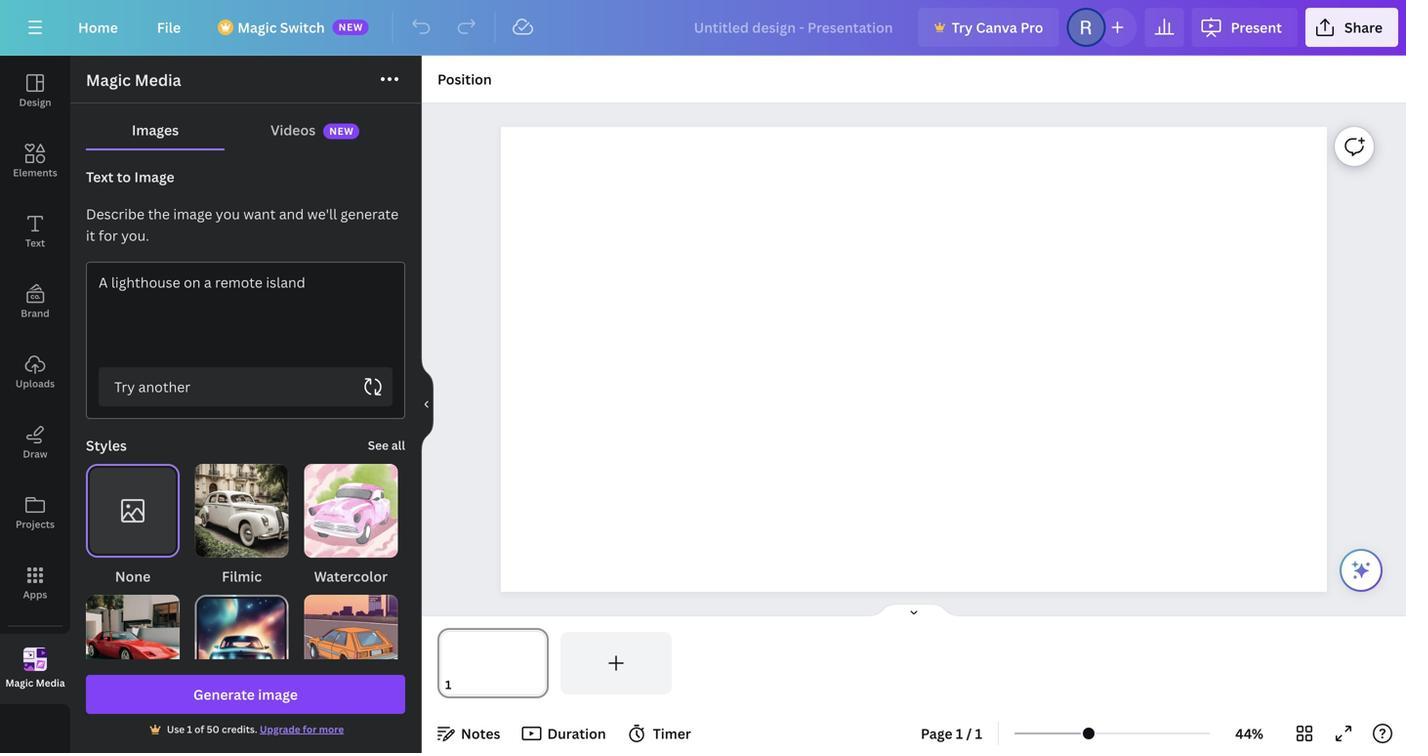 Task type: vqa. For each thing, say whether or not it's contained in the screenshot.
Turkey Illumination-Inspired Tulip and Violet Block icon
no



Task type: describe. For each thing, give the bounding box(es) containing it.
Describe the image you want and we'll generate it for you. text field
[[87, 263, 405, 367]]

1 horizontal spatial magic
[[86, 69, 131, 90]]

brand button
[[0, 267, 70, 337]]

elements
[[13, 166, 57, 179]]

for inside describe the image you want and we'll generate it for you.
[[99, 226, 118, 245]]

duration button
[[516, 718, 614, 749]]

side panel tab list
[[0, 56, 70, 704]]

all
[[392, 437, 405, 453]]

file button
[[141, 8, 197, 47]]

1 vertical spatial for
[[303, 723, 317, 736]]

upgrade
[[260, 723, 301, 736]]

Page title text field
[[460, 675, 468, 695]]

present button
[[1192, 8, 1298, 47]]

text for text
[[25, 236, 45, 250]]

position
[[438, 70, 492, 88]]

timer
[[653, 724, 692, 743]]

notes
[[461, 724, 501, 743]]

page 1 image
[[438, 632, 549, 695]]

home link
[[63, 8, 134, 47]]

duration
[[548, 724, 606, 743]]

hide image
[[421, 358, 434, 451]]

brand
[[21, 307, 50, 320]]

you
[[216, 205, 240, 223]]

we'll
[[307, 205, 337, 223]]

apps button
[[0, 548, 70, 618]]

credits.
[[222, 723, 258, 736]]

describe
[[86, 205, 145, 223]]

design button
[[0, 56, 70, 126]]

upgrade for more link
[[260, 723, 344, 736]]

videos
[[271, 121, 316, 139]]

/
[[967, 724, 972, 743]]

try another button
[[99, 367, 393, 406]]

you.
[[121, 226, 149, 245]]

magic switch
[[238, 18, 325, 37]]

hide pages image
[[868, 603, 961, 618]]

44%
[[1236, 724, 1264, 743]]

image inside button
[[258, 685, 298, 704]]

projects button
[[0, 478, 70, 548]]

watercolor
[[314, 567, 388, 586]]

elements button
[[0, 126, 70, 196]]

magic inside magic media button
[[5, 676, 33, 690]]

home
[[78, 18, 118, 37]]

1 for /
[[956, 724, 964, 743]]

filmic group
[[195, 464, 289, 587]]

filmic
[[222, 567, 262, 586]]

uploads button
[[0, 337, 70, 407]]

more
[[319, 723, 344, 736]]

position button
[[430, 64, 500, 95]]

none
[[115, 567, 151, 586]]

see all button
[[368, 436, 405, 455]]

try for try canva pro
[[952, 18, 973, 37]]



Task type: locate. For each thing, give the bounding box(es) containing it.
new right videos on the top left
[[329, 125, 354, 138]]

media
[[135, 69, 181, 90], [36, 676, 65, 690]]

1 for of
[[187, 723, 192, 736]]

text button
[[0, 196, 70, 267]]

new inside main menu bar
[[339, 21, 363, 34]]

try another
[[114, 378, 191, 396]]

text inside button
[[25, 236, 45, 250]]

1 vertical spatial new
[[329, 125, 354, 138]]

main menu bar
[[0, 0, 1407, 56]]

generate
[[341, 205, 399, 223]]

to
[[117, 168, 131, 186]]

0 horizontal spatial media
[[36, 676, 65, 690]]

0 horizontal spatial 1
[[187, 723, 192, 736]]

image inside describe the image you want and we'll generate it for you.
[[173, 205, 212, 223]]

0 vertical spatial new
[[339, 21, 363, 34]]

1 horizontal spatial magic media
[[86, 69, 181, 90]]

0 horizontal spatial text
[[25, 236, 45, 250]]

pro
[[1021, 18, 1044, 37]]

0 vertical spatial magic
[[238, 18, 277, 37]]

0 vertical spatial image
[[173, 205, 212, 223]]

0 vertical spatial text
[[86, 168, 114, 186]]

try canva pro button
[[919, 8, 1060, 47]]

try inside main menu bar
[[952, 18, 973, 37]]

0 vertical spatial media
[[135, 69, 181, 90]]

notes button
[[430, 718, 509, 749]]

magic down home
[[86, 69, 131, 90]]

projects
[[16, 518, 55, 531]]

uploads
[[15, 377, 55, 390]]

apps
[[23, 588, 47, 601]]

1 horizontal spatial image
[[258, 685, 298, 704]]

draw button
[[0, 407, 70, 478]]

image
[[173, 205, 212, 223], [258, 685, 298, 704]]

share button
[[1306, 8, 1399, 47]]

generate
[[193, 685, 255, 704]]

magic media inside magic media button
[[5, 676, 65, 690]]

1 horizontal spatial text
[[86, 168, 114, 186]]

switch
[[280, 18, 325, 37]]

2 horizontal spatial 1
[[976, 724, 983, 743]]

1 right /
[[976, 724, 983, 743]]

want
[[244, 205, 276, 223]]

try
[[952, 18, 973, 37], [114, 378, 135, 396]]

styles
[[86, 436, 127, 455]]

new
[[339, 21, 363, 34], [329, 125, 354, 138]]

none group
[[86, 464, 180, 587]]

the
[[148, 205, 170, 223]]

try left canva
[[952, 18, 973, 37]]

magic media
[[86, 69, 181, 90], [5, 676, 65, 690]]

text
[[86, 168, 114, 186], [25, 236, 45, 250]]

page
[[921, 724, 953, 743]]

media down apps
[[36, 676, 65, 690]]

0 horizontal spatial for
[[99, 226, 118, 245]]

magic media up images
[[86, 69, 181, 90]]

1 horizontal spatial media
[[135, 69, 181, 90]]

1 left of
[[187, 723, 192, 736]]

try for try another
[[114, 378, 135, 396]]

media up images button
[[135, 69, 181, 90]]

see
[[368, 437, 389, 453]]

magic media down apps
[[5, 676, 65, 690]]

0 vertical spatial for
[[99, 226, 118, 245]]

text for text to image
[[86, 168, 114, 186]]

magic left switch
[[238, 18, 277, 37]]

44% button
[[1218, 718, 1282, 749]]

use
[[167, 723, 185, 736]]

1 vertical spatial magic
[[86, 69, 131, 90]]

page 1 / 1
[[921, 724, 983, 743]]

file
[[157, 18, 181, 37]]

1 vertical spatial try
[[114, 378, 135, 396]]

describe the image you want and we'll generate it for you.
[[86, 205, 399, 245]]

50
[[207, 723, 219, 736]]

0 horizontal spatial magic
[[5, 676, 33, 690]]

try canva pro
[[952, 18, 1044, 37]]

magic media button
[[0, 634, 70, 704]]

1 horizontal spatial for
[[303, 723, 317, 736]]

2 horizontal spatial magic
[[238, 18, 277, 37]]

magic down apps
[[5, 676, 33, 690]]

image right the
[[173, 205, 212, 223]]

1
[[187, 723, 192, 736], [956, 724, 964, 743], [976, 724, 983, 743]]

it
[[86, 226, 95, 245]]

of
[[195, 723, 204, 736]]

0 vertical spatial magic media
[[86, 69, 181, 90]]

timer button
[[622, 718, 699, 749]]

text left it
[[25, 236, 45, 250]]

for right it
[[99, 226, 118, 245]]

generate image
[[193, 685, 298, 704]]

Design title text field
[[679, 8, 911, 47]]

1 left /
[[956, 724, 964, 743]]

1 horizontal spatial 1
[[956, 724, 964, 743]]

generate image button
[[86, 675, 405, 714]]

and
[[279, 205, 304, 223]]

2 vertical spatial magic
[[5, 676, 33, 690]]

0 horizontal spatial try
[[114, 378, 135, 396]]

images
[[132, 121, 179, 139]]

1 vertical spatial media
[[36, 676, 65, 690]]

present
[[1232, 18, 1283, 37]]

for left more
[[303, 723, 317, 736]]

try left another
[[114, 378, 135, 396]]

watercolor group
[[304, 464, 398, 587]]

image
[[134, 168, 175, 186]]

for
[[99, 226, 118, 245], [303, 723, 317, 736]]

text left to
[[86, 168, 114, 186]]

image up 'upgrade'
[[258, 685, 298, 704]]

canva assistant image
[[1350, 559, 1374, 582]]

text to image
[[86, 168, 175, 186]]

1 horizontal spatial try
[[952, 18, 973, 37]]

media inside magic media button
[[36, 676, 65, 690]]

draw
[[23, 447, 47, 461]]

0 horizontal spatial image
[[173, 205, 212, 223]]

new right switch
[[339, 21, 363, 34]]

1 vertical spatial text
[[25, 236, 45, 250]]

design
[[19, 96, 51, 109]]

magic inside main menu bar
[[238, 18, 277, 37]]

0 vertical spatial try
[[952, 18, 973, 37]]

canva
[[977, 18, 1018, 37]]

0 horizontal spatial magic media
[[5, 676, 65, 690]]

share
[[1345, 18, 1384, 37]]

1 vertical spatial magic media
[[5, 676, 65, 690]]

another
[[138, 378, 191, 396]]

images button
[[86, 111, 225, 149]]

magic
[[238, 18, 277, 37], [86, 69, 131, 90], [5, 676, 33, 690]]

see all
[[368, 437, 405, 453]]

1 vertical spatial image
[[258, 685, 298, 704]]

use 1 of 50 credits. upgrade for more
[[167, 723, 344, 736]]



